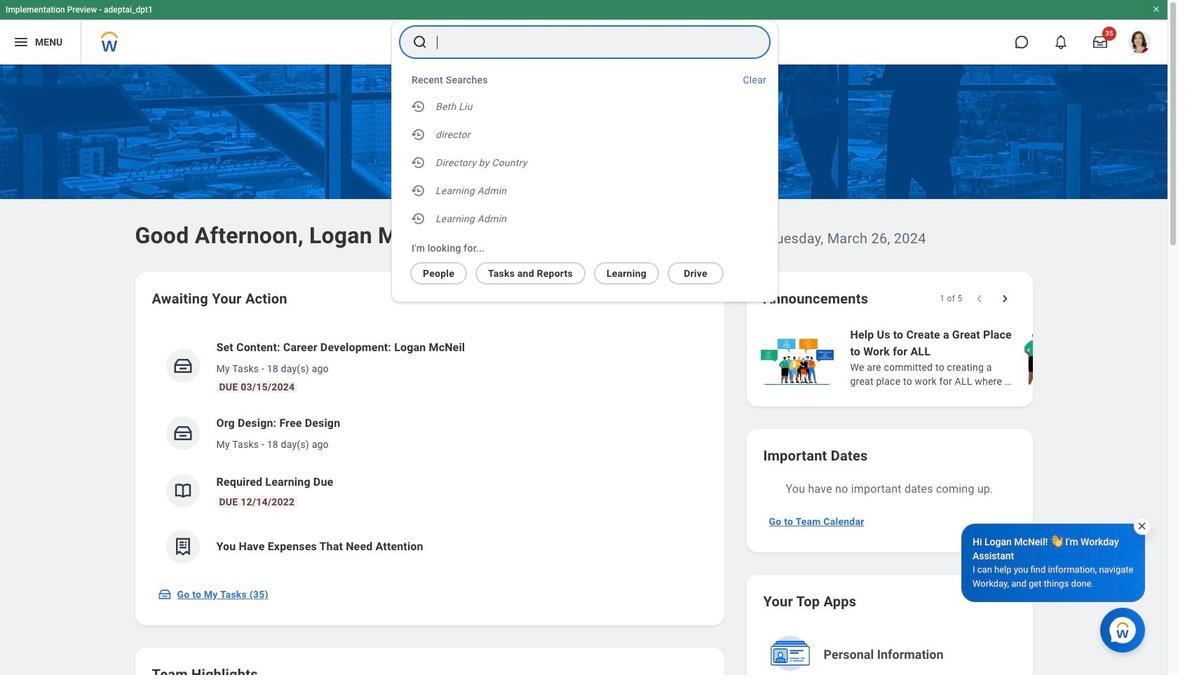 Task type: vqa. For each thing, say whether or not it's contained in the screenshot.
list
yes



Task type: describe. For each thing, give the bounding box(es) containing it.
Search Workday  search field
[[437, 27, 741, 58]]

1 time image from the top
[[410, 126, 427, 143]]

inbox large image
[[1093, 35, 1107, 49]]

dashboard expenses image
[[172, 537, 193, 558]]

2 list box from the top
[[392, 257, 761, 285]]

0 horizontal spatial inbox image
[[157, 588, 171, 602]]

x image
[[1137, 521, 1147, 532]]

chevron left small image
[[972, 292, 986, 306]]

2 time image from the top
[[410, 182, 427, 199]]

0 horizontal spatial list
[[152, 328, 707, 575]]

3 time image from the top
[[410, 210, 427, 227]]

justify image
[[13, 34, 29, 50]]

chevron right small image
[[998, 292, 1012, 306]]



Task type: locate. For each thing, give the bounding box(es) containing it.
main content
[[0, 65, 1178, 675]]

1 time image from the top
[[410, 98, 427, 115]]

status
[[940, 293, 963, 304]]

1 vertical spatial inbox image
[[157, 588, 171, 602]]

2 time image from the top
[[410, 154, 427, 171]]

1 vertical spatial time image
[[410, 154, 427, 171]]

inbox image
[[172, 423, 193, 444], [157, 588, 171, 602]]

0 vertical spatial time image
[[410, 98, 427, 115]]

None search field
[[391, 20, 778, 302]]

0 vertical spatial time image
[[410, 126, 427, 143]]

2 vertical spatial time image
[[410, 210, 427, 227]]

1 vertical spatial list box
[[392, 257, 761, 285]]

inbox image inside list
[[172, 423, 193, 444]]

time image
[[410, 98, 427, 115], [410, 182, 427, 199]]

1 vertical spatial time image
[[410, 182, 427, 199]]

book open image
[[172, 480, 193, 501]]

search image
[[412, 34, 429, 50]]

close environment banner image
[[1152, 5, 1161, 13]]

1 horizontal spatial inbox image
[[172, 423, 193, 444]]

1 list box from the top
[[392, 93, 778, 236]]

banner
[[0, 0, 1168, 65]]

inbox image
[[172, 356, 193, 377]]

list
[[758, 325, 1178, 390], [152, 328, 707, 575]]

1 horizontal spatial list
[[758, 325, 1178, 390]]

0 vertical spatial inbox image
[[172, 423, 193, 444]]

0 vertical spatial list box
[[392, 93, 778, 236]]

time image
[[410, 126, 427, 143], [410, 154, 427, 171], [410, 210, 427, 227]]

list box
[[392, 93, 778, 236], [392, 257, 761, 285]]

profile logan mcneil image
[[1128, 31, 1151, 56]]

notifications large image
[[1054, 35, 1068, 49]]



